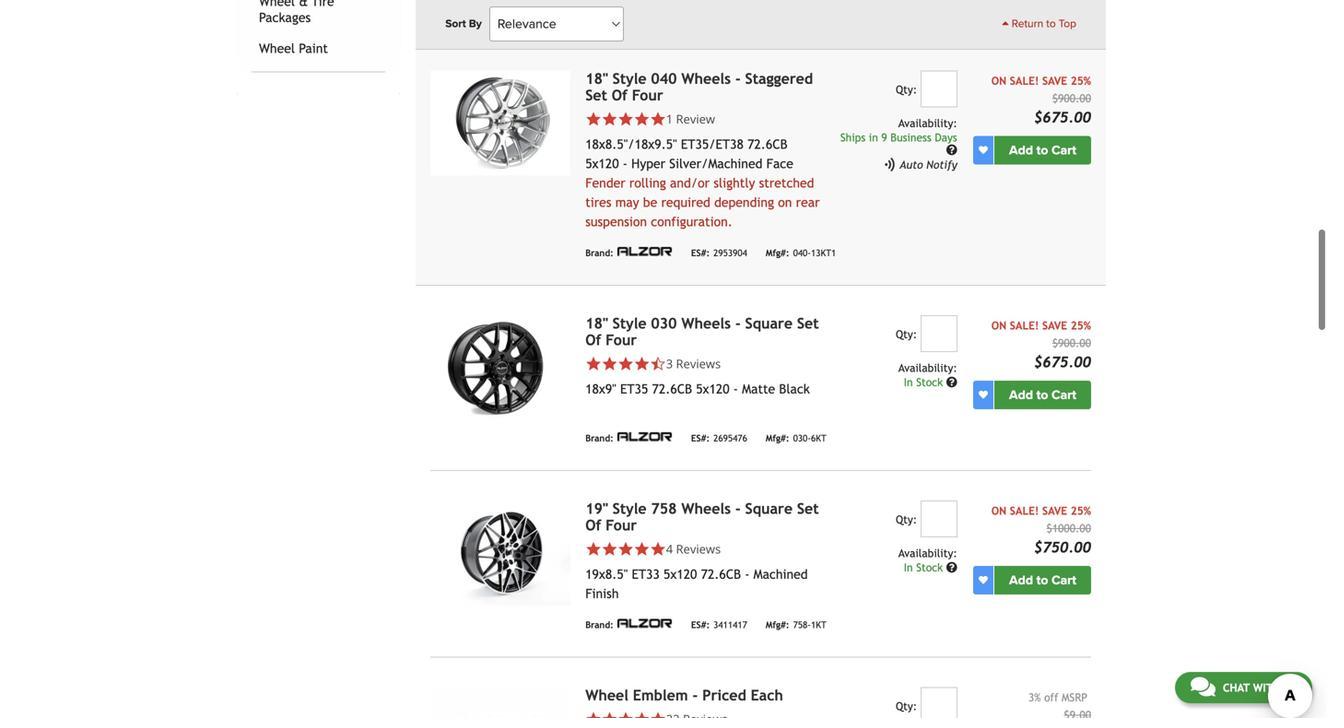 Task type: describe. For each thing, give the bounding box(es) containing it.
18x8.5"/18x9.5"
[[586, 137, 677, 151]]

et35/et38
[[681, 137, 744, 151]]

wheel & tire packages link
[[255, 0, 382, 33]]

face
[[767, 156, 794, 171]]

19x8.5"
[[586, 567, 628, 582]]

wheel emblem - priced each
[[586, 687, 784, 704]]

sort
[[446, 17, 466, 30]]

1 brand: from the top
[[586, 3, 614, 13]]

1
[[666, 110, 673, 127]]

each
[[751, 687, 784, 704]]

qty: for 18" style 040 wheels - staggered set of four
[[896, 83, 918, 96]]

et33
[[632, 567, 660, 582]]

suspension
[[586, 214, 647, 229]]

18" for 18" style 040 wheels - staggered set of four
[[586, 70, 608, 87]]

- for 18x9" et35 72.6cb 5x120 - matte black
[[734, 382, 739, 396]]

paint
[[299, 41, 328, 56]]

18" style 040 wheels - staggered set of four link
[[586, 70, 813, 104]]

030-
[[794, 433, 811, 444]]

040
[[651, 70, 677, 87]]

$750.00
[[1034, 539, 1092, 556]]

25% for 18" style 030 wheels - square set of four
[[1071, 319, 1092, 332]]

es#: for 758
[[691, 620, 710, 630]]

save for 19" style 758 wheels - square set of four
[[1043, 504, 1068, 517]]

in for 19" style 758 wheels - square set of four
[[904, 561, 913, 574]]

mfg#: for 18" style 040 wheels - staggered set of four
[[766, 248, 790, 258]]

us
[[1284, 681, 1297, 694]]

tires
[[586, 195, 612, 210]]

5x120 inside 19x8.5" et33 5x120 72.6cb - machined finish
[[664, 567, 697, 582]]

style for 758
[[613, 500, 647, 517]]

msrp
[[1062, 691, 1088, 704]]

add for 19" style 758 wheels - square set of four
[[1010, 572, 1034, 588]]

wheels for 758
[[682, 500, 731, 517]]

question circle image for $675.00
[[947, 376, 958, 388]]

matte
[[742, 382, 776, 396]]

emblem
[[633, 687, 688, 704]]

$900.00 for 18" style 040 wheels - staggered set of four
[[1053, 92, 1092, 104]]

be
[[643, 195, 658, 210]]

brand: for 18" style 030 wheels - square set of four
[[586, 433, 614, 444]]

es#2953904 - 040-13kt1 - 18" style 040 wheels - staggered set of four - 18x8.5"/18x9.5" et35/et38 72.6cb 5x120 - hyper silver/machined face - alzor - bmw image
[[431, 70, 571, 175]]

and/or
[[670, 175, 710, 190]]

- for 18x8.5"/18x9.5" et35/et38 72.6cb 5x120 - hyper silver/machined face fender rolling and/or slightly stretched tires may be required depending on rear suspension configuration.
[[623, 156, 628, 171]]

stock for $750.00
[[917, 561, 943, 574]]

required
[[662, 195, 711, 210]]

question circle image for $750.00
[[947, 562, 958, 573]]

in for 18" style 030 wheels - square set of four
[[904, 376, 913, 388]]

of for 19" style 758 wheels - square set of four
[[586, 517, 602, 534]]

3 reviews
[[666, 355, 721, 372]]

off
[[1045, 691, 1059, 704]]

- for 19x8.5" et33 5x120 72.6cb - machined finish
[[745, 567, 750, 582]]

add for 18" style 030 wheels - square set of four
[[1010, 387, 1034, 403]]

add to wish list image for $675.00
[[979, 390, 988, 400]]

reviews for 030
[[676, 355, 721, 372]]

wheels for 030
[[682, 315, 731, 332]]

es#2695476 - 030-6kt - 18" style 030 wheels - square set of four - 18x9" et35 72.6cb 5x120 - matte black - alzor - bmw mini image
[[431, 315, 571, 420]]

2 1 review link from the left
[[666, 110, 716, 127]]

4
[[666, 541, 673, 557]]

mfg#: for 18" style 030 wheels - square set of four
[[766, 433, 790, 444]]

2695476
[[714, 433, 748, 444]]

ships in 9 business days
[[841, 131, 958, 144]]

on sale!                         save 25% $1000.00 $750.00
[[992, 504, 1092, 556]]

qty: for 19" style 758 wheels - square set of four
[[896, 513, 918, 526]]

in stock for $750.00
[[904, 561, 947, 574]]

with
[[1254, 681, 1281, 694]]

brand: for 18" style 040 wheels - staggered set of four
[[586, 248, 614, 258]]

1 review
[[666, 110, 716, 127]]

availability: for 19" style 758 wheels - square set of four
[[899, 547, 958, 560]]

2 4 reviews link from the left
[[666, 541, 721, 557]]

tire
[[312, 0, 334, 9]]

business
[[891, 131, 932, 144]]

es#: for 040
[[691, 248, 710, 258]]

19" style 758 wheels - square set of four
[[586, 500, 819, 534]]

return to top
[[1009, 17, 1077, 30]]

brand: for 19" style 758 wheels - square set of four
[[586, 620, 614, 630]]

chat with us link
[[1176, 672, 1313, 704]]

es#: 2695476
[[691, 433, 748, 444]]

18" style 040 wheels - staggered set of four
[[586, 70, 813, 104]]

of for 18" style 040 wheels - staggered set of four
[[612, 86, 628, 104]]

star image inside 3 reviews link
[[602, 356, 618, 372]]

mfg#: 040-13kt1
[[766, 248, 837, 258]]

depending
[[715, 195, 775, 210]]

18" style 030 wheels - square set of four
[[586, 315, 819, 348]]

add to cart for 18" style 030 wheels - square set of four
[[1010, 387, 1077, 403]]

availability: for 18" style 040 wheels - staggered set of four
[[899, 116, 958, 129]]

25% for 18" style 040 wheels - staggered set of four
[[1071, 74, 1092, 87]]

four for 758
[[606, 517, 637, 534]]

caret up image
[[1003, 18, 1009, 29]]

qty: for 18" style 030 wheels - square set of four
[[896, 328, 918, 341]]

top
[[1059, 17, 1077, 30]]

add to cart button for 18" style 040 wheels - staggered set of four
[[995, 136, 1092, 164]]

rear
[[796, 195, 820, 210]]

of for 18" style 030 wheels - square set of four
[[586, 331, 602, 348]]

758-
[[794, 620, 811, 630]]

set for 19" style 758 wheels - square set of four
[[797, 500, 819, 517]]

configuration.
[[651, 214, 733, 229]]

3
[[666, 355, 673, 372]]

ships
[[841, 131, 866, 144]]

fender
[[586, 175, 626, 190]]

four for 040
[[632, 86, 664, 104]]

to for 19" style 758 wheels - square set of four
[[1037, 572, 1049, 588]]

cart for 19" style 758 wheels - square set of four
[[1052, 572, 1077, 588]]

5x120 for matte
[[696, 382, 730, 396]]

chat
[[1224, 681, 1250, 694]]

on sale!                         save 25% $900.00 $675.00 for 18" style 030 wheels - square set of four
[[992, 319, 1092, 370]]

72.6cb inside 19x8.5" et33 5x120 72.6cb - machined finish
[[701, 567, 741, 582]]

stock for $675.00
[[917, 376, 943, 388]]

es#: 2953904
[[691, 248, 748, 258]]

es#205635 - 36112228660 - wheel emblem - priced each - 10x18mm stick on emblem found on many original bmw wheels - genuine bmw - bmw image
[[431, 687, 571, 718]]

wheel paint
[[259, 41, 328, 56]]

comments image
[[1191, 676, 1216, 698]]

18" style 030 wheels - square set of four link
[[586, 315, 819, 348]]

square for 18" style 030 wheels - square set of four
[[746, 315, 793, 332]]

on for 19" style 758 wheels - square set of four
[[992, 504, 1007, 517]]

black
[[780, 382, 810, 396]]

hyper
[[632, 156, 666, 171]]

by
[[469, 17, 482, 30]]

mfg#: 030-6kt
[[766, 433, 827, 444]]

on for 18" style 040 wheels - staggered set of four
[[992, 74, 1007, 87]]

wifi image
[[885, 157, 896, 171]]

$1000.00
[[1047, 522, 1092, 535]]

72.6cb for et35
[[652, 382, 692, 396]]

rolling
[[630, 175, 666, 190]]

wheel emblem - priced each link
[[586, 687, 784, 704]]

stretched
[[759, 175, 815, 190]]

wheel & tire packages
[[259, 0, 334, 25]]



Task type: vqa. For each thing, say whether or not it's contained in the screenshot.
the Add to Cart 'button' for 18" Style 030 Wheels - Square Set Of Four
yes



Task type: locate. For each thing, give the bounding box(es) containing it.
reviews for 758
[[676, 541, 721, 557]]

square
[[746, 315, 793, 332], [746, 500, 793, 517]]

reviews
[[676, 355, 721, 372], [676, 541, 721, 557]]

1 vertical spatial add to wish list image
[[979, 576, 988, 585]]

2 vertical spatial 5x120
[[664, 567, 697, 582]]

1 vertical spatial wheel
[[259, 41, 295, 56]]

2 mfg#: from the top
[[766, 433, 790, 444]]

0 vertical spatial on
[[992, 74, 1007, 87]]

add to cart button for 19" style 758 wheels - square set of four
[[995, 566, 1092, 595]]

style inside 19" style 758 wheels - square set of four
[[613, 500, 647, 517]]

of
[[612, 86, 628, 104], [586, 331, 602, 348], [586, 517, 602, 534]]

2 qty: from the top
[[896, 328, 918, 341]]

1 review link
[[586, 110, 824, 127], [666, 110, 716, 127]]

1 vertical spatial 25%
[[1071, 319, 1092, 332]]

2 stock from the top
[[917, 561, 943, 574]]

style left 030
[[613, 315, 647, 332]]

3 on from the top
[[992, 504, 1007, 517]]

wheel inside wheel & tire packages
[[259, 0, 295, 9]]

1 vertical spatial in stock
[[904, 561, 947, 574]]

2 vertical spatial set
[[797, 500, 819, 517]]

0 vertical spatial add to wish list image
[[979, 390, 988, 400]]

set down 030-
[[797, 500, 819, 517]]

slightly
[[714, 175, 756, 190]]

1 vertical spatial question circle image
[[947, 562, 958, 573]]

2 style from the top
[[613, 315, 647, 332]]

18" up 18x9"
[[586, 315, 608, 332]]

0 vertical spatial add to cart button
[[995, 136, 1092, 164]]

1 wheels from the top
[[682, 70, 731, 87]]

$900.00 for 18" style 030 wheels - square set of four
[[1053, 336, 1092, 349]]

alzor - corporate logo image for 030
[[618, 431, 673, 441]]

3 reviews link
[[586, 355, 824, 372], [666, 355, 721, 372]]

1 vertical spatial wheels
[[682, 315, 731, 332]]

2 in stock from the top
[[904, 561, 947, 574]]

2 vertical spatial four
[[606, 517, 637, 534]]

sale!
[[1010, 74, 1040, 87], [1010, 319, 1040, 332], [1010, 504, 1040, 517]]

add to cart for 18" style 040 wheels - staggered set of four
[[1010, 142, 1077, 158]]

1 question circle image from the top
[[947, 376, 958, 388]]

style right 19"
[[613, 500, 647, 517]]

days
[[935, 131, 958, 144]]

1 in stock from the top
[[904, 376, 947, 388]]

&
[[299, 0, 308, 9]]

72.6cb up face
[[748, 137, 788, 151]]

1 vertical spatial es#:
[[691, 433, 710, 444]]

0 vertical spatial question circle image
[[947, 376, 958, 388]]

$675.00
[[1034, 109, 1092, 126], [1034, 353, 1092, 370]]

1kt
[[811, 620, 827, 630]]

add to wish list image
[[979, 390, 988, 400], [979, 576, 988, 585]]

of up 18x9"
[[586, 331, 602, 348]]

1 vertical spatial style
[[613, 315, 647, 332]]

add to wish list image
[[979, 145, 988, 155]]

2 wheels from the top
[[682, 315, 731, 332]]

four inside the 18" style 030 wheels - square set of four
[[606, 331, 637, 348]]

1 mfg#: from the top
[[766, 248, 790, 258]]

1 horizontal spatial 72.6cb
[[701, 567, 741, 582]]

2 vertical spatial cart
[[1052, 572, 1077, 588]]

es#: left 3411417
[[691, 620, 710, 630]]

1 vertical spatial four
[[606, 331, 637, 348]]

four inside 18" style 040 wheels - staggered set of four
[[632, 86, 664, 104]]

18"
[[586, 70, 608, 87], [586, 315, 608, 332]]

2 on from the top
[[992, 319, 1007, 332]]

18x9" et35 72.6cb 5x120 - matte black
[[586, 382, 810, 396]]

1 add to cart from the top
[[1010, 142, 1077, 158]]

2 save from the top
[[1043, 319, 1068, 332]]

to for 18" style 040 wheels - staggered set of four
[[1037, 142, 1049, 158]]

0 vertical spatial es#:
[[691, 248, 710, 258]]

1 vertical spatial save
[[1043, 319, 1068, 332]]

72.6cb down 3 on the right of page
[[652, 382, 692, 396]]

2 $900.00 from the top
[[1053, 336, 1092, 349]]

square inside 19" style 758 wheels - square set of four
[[746, 500, 793, 517]]

stock
[[917, 376, 943, 388], [917, 561, 943, 574]]

silver/machined
[[670, 156, 763, 171]]

style inside the 18" style 030 wheels - square set of four
[[613, 315, 647, 332]]

style inside 18" style 040 wheels - staggered set of four
[[613, 70, 647, 87]]

1 add to cart button from the top
[[995, 136, 1092, 164]]

of up 19x8.5"
[[586, 517, 602, 534]]

add
[[1010, 142, 1034, 158], [1010, 387, 1034, 403], [1010, 572, 1034, 588]]

mfg#: left 040-
[[766, 248, 790, 258]]

5x120 down 3 reviews
[[696, 382, 730, 396]]

in stock for $675.00
[[904, 376, 947, 388]]

priced
[[703, 687, 747, 704]]

alzor - corporate logo image down et35 at the bottom of page
[[618, 431, 673, 441]]

1 vertical spatial on sale!                         save 25% $900.00 $675.00
[[992, 319, 1092, 370]]

2 vertical spatial add
[[1010, 572, 1034, 588]]

2 reviews from the top
[[676, 541, 721, 557]]

$675.00 for 18" style 030 wheels - square set of four
[[1034, 353, 1092, 370]]

0 vertical spatial on sale!                         save 25% $900.00 $675.00
[[992, 74, 1092, 126]]

1 in from the top
[[904, 376, 913, 388]]

in
[[869, 131, 879, 144]]

0 horizontal spatial 72.6cb
[[652, 382, 692, 396]]

3 qty: from the top
[[896, 513, 918, 526]]

1 availability: from the top
[[899, 116, 958, 129]]

es#3411417 - 758-1kt - 19" style 758 wheels - square set of four - 19x8.5" et33 5x120 72.6cb - machined finish - alzor - bmw mini image
[[431, 500, 571, 606]]

es#: for 030
[[691, 433, 710, 444]]

3411417
[[714, 620, 748, 630]]

et35
[[621, 382, 649, 396]]

2 vertical spatial mfg#:
[[766, 620, 790, 630]]

cart for 18" style 040 wheels - staggered set of four
[[1052, 142, 1077, 158]]

2 vertical spatial 25%
[[1071, 504, 1092, 517]]

0 vertical spatial 72.6cb
[[748, 137, 788, 151]]

18" inside 18" style 040 wheels - staggered set of four
[[586, 70, 608, 87]]

- for 19" style 758 wheels - square set of four
[[736, 500, 741, 517]]

mfg#: left 758-
[[766, 620, 790, 630]]

sale! inside 'on sale!                         save 25% $1000.00 $750.00'
[[1010, 504, 1040, 517]]

0 vertical spatial reviews
[[676, 355, 721, 372]]

18x9"
[[586, 382, 617, 396]]

1 vertical spatial $675.00
[[1034, 353, 1092, 370]]

0 vertical spatial add to cart
[[1010, 142, 1077, 158]]

mfg#:
[[766, 248, 790, 258], [766, 433, 790, 444], [766, 620, 790, 630]]

3 mfg#: from the top
[[766, 620, 790, 630]]

of left 040
[[612, 86, 628, 104]]

1 vertical spatial of
[[586, 331, 602, 348]]

1 vertical spatial cart
[[1052, 387, 1077, 403]]

wheel inside wheel paint link
[[259, 41, 295, 56]]

0 vertical spatial style
[[613, 70, 647, 87]]

1 reviews from the top
[[676, 355, 721, 372]]

1 vertical spatial 72.6cb
[[652, 382, 692, 396]]

1 add from the top
[[1010, 142, 1034, 158]]

4 qty: from the top
[[896, 700, 918, 713]]

5x120 down 4
[[664, 567, 697, 582]]

set for 18" style 040 wheels - staggered set of four
[[586, 86, 608, 104]]

1 25% from the top
[[1071, 74, 1092, 87]]

9
[[882, 131, 888, 144]]

0 vertical spatial 5x120
[[586, 156, 619, 171]]

5x120
[[586, 156, 619, 171], [696, 382, 730, 396], [664, 567, 697, 582]]

040-
[[794, 248, 811, 258]]

wheels up review
[[682, 70, 731, 87]]

brand:
[[586, 3, 614, 13], [586, 248, 614, 258], [586, 433, 614, 444], [586, 620, 614, 630]]

2 alzor - corporate logo image from the top
[[618, 246, 673, 256]]

- for 18" style 030 wheels - square set of four
[[736, 315, 741, 332]]

2 vertical spatial style
[[613, 500, 647, 517]]

1 stock from the top
[[917, 376, 943, 388]]

1 vertical spatial 18"
[[586, 315, 608, 332]]

wheel left emblem
[[586, 687, 629, 704]]

set up black
[[797, 315, 819, 332]]

18" inside the 18" style 030 wheels - square set of four
[[586, 315, 608, 332]]

set inside 19" style 758 wheels - square set of four
[[797, 500, 819, 517]]

1 on sale!                         save 25% $900.00 $675.00 from the top
[[992, 74, 1092, 126]]

0 vertical spatial four
[[632, 86, 664, 104]]

on sale!                         save 25% $900.00 $675.00 for 18" style 040 wheels - staggered set of four
[[992, 74, 1092, 126]]

auto
[[900, 158, 924, 171]]

2 availability: from the top
[[899, 361, 958, 374]]

set inside the 18" style 030 wheels - square set of four
[[797, 315, 819, 332]]

save for 18" style 040 wheels - staggered set of four
[[1043, 74, 1068, 87]]

1 $900.00 from the top
[[1053, 92, 1092, 104]]

1 vertical spatial mfg#:
[[766, 433, 790, 444]]

wheel
[[259, 0, 295, 9], [259, 41, 295, 56], [586, 687, 629, 704]]

set for 18" style 030 wheels - square set of four
[[797, 315, 819, 332]]

mfg#: left 030-
[[766, 433, 790, 444]]

2 cart from the top
[[1052, 387, 1077, 403]]

sale! for 18" style 040 wheels - staggered set of four
[[1010, 74, 1040, 87]]

0 vertical spatial stock
[[917, 376, 943, 388]]

19x8.5" et33 5x120 72.6cb - machined finish
[[586, 567, 808, 601]]

- left priced
[[693, 687, 698, 704]]

1 vertical spatial square
[[746, 500, 793, 517]]

1 vertical spatial on
[[992, 319, 1007, 332]]

19"
[[586, 500, 608, 517]]

packages
[[259, 10, 311, 25]]

0 vertical spatial $900.00
[[1053, 92, 1092, 104]]

3 add from the top
[[1010, 572, 1034, 588]]

0 vertical spatial of
[[612, 86, 628, 104]]

of inside the 18" style 030 wheels - square set of four
[[586, 331, 602, 348]]

availability: for 18" style 030 wheels - square set of four
[[899, 361, 958, 374]]

- inside the 18x8.5"/18x9.5" et35/et38 72.6cb 5x120 - hyper silver/machined face fender rolling and/or slightly stretched tires may be required depending on rear suspension configuration.
[[623, 156, 628, 171]]

1 review link down 18" style 040 wheels - staggered set of four link
[[666, 110, 716, 127]]

wheel paint link
[[255, 33, 382, 64]]

return to top link
[[1003, 16, 1077, 32]]

cart for 18" style 030 wheels - square set of four
[[1052, 387, 1077, 403]]

wheel down packages
[[259, 41, 295, 56]]

1 vertical spatial stock
[[917, 561, 943, 574]]

0 vertical spatial square
[[746, 315, 793, 332]]

2 add to cart button from the top
[[995, 381, 1092, 409]]

wheel for wheel paint
[[259, 41, 295, 56]]

set inside 18" style 040 wheels - staggered set of four
[[586, 86, 608, 104]]

5x120 for hyper
[[586, 156, 619, 171]]

1 $675.00 from the top
[[1034, 109, 1092, 126]]

1 vertical spatial 5x120
[[696, 382, 730, 396]]

5x120 inside the 18x8.5"/18x9.5" et35/et38 72.6cb 5x120 - hyper silver/machined face fender rolling and/or slightly stretched tires may be required depending on rear suspension configuration.
[[586, 156, 619, 171]]

0 vertical spatial cart
[[1052, 142, 1077, 158]]

wheel for wheel & tire packages
[[259, 0, 295, 9]]

4 alzor - corporate logo image from the top
[[618, 618, 673, 628]]

2 vertical spatial of
[[586, 517, 602, 534]]

1 cart from the top
[[1052, 142, 1077, 158]]

wheels for 040
[[682, 70, 731, 87]]

1 alzor - corporate logo image from the top
[[618, 1, 673, 11]]

- inside the 18" style 030 wheels - square set of four
[[736, 315, 741, 332]]

19" style 758 wheels - square set of four link
[[586, 500, 819, 534]]

2 square from the top
[[746, 500, 793, 517]]

25% inside 'on sale!                         save 25% $1000.00 $750.00'
[[1071, 504, 1092, 517]]

sale! for 19" style 758 wheels - square set of four
[[1010, 504, 1040, 517]]

on
[[778, 195, 792, 210]]

1 on from the top
[[992, 74, 1007, 87]]

1 review link up et35/et38
[[586, 110, 824, 127]]

18x8.5"/18x9.5" et35/et38 72.6cb 5x120 - hyper silver/machined face fender rolling and/or slightly stretched tires may be required depending on rear suspension configuration.
[[586, 137, 820, 229]]

- down 18x8.5"/18x9.5"
[[623, 156, 628, 171]]

on for 18" style 030 wheels - square set of four
[[992, 319, 1007, 332]]

1 vertical spatial add to cart
[[1010, 387, 1077, 403]]

030
[[651, 315, 677, 332]]

wheels right '758'
[[682, 500, 731, 517]]

cart
[[1052, 142, 1077, 158], [1052, 387, 1077, 403], [1052, 572, 1077, 588]]

1 qty: from the top
[[896, 83, 918, 96]]

3 brand: from the top
[[586, 433, 614, 444]]

2 in from the top
[[904, 561, 913, 574]]

style for 040
[[613, 70, 647, 87]]

mfg#: for 19" style 758 wheels - square set of four
[[766, 620, 790, 630]]

None number field
[[921, 70, 958, 107], [921, 315, 958, 352], [921, 500, 958, 537], [921, 687, 958, 718], [921, 70, 958, 107], [921, 315, 958, 352], [921, 500, 958, 537], [921, 687, 958, 718]]

0 vertical spatial 18"
[[586, 70, 608, 87]]

set up 18x8.5"/18x9.5"
[[586, 86, 608, 104]]

alzor - corporate logo image for 758
[[618, 618, 673, 628]]

notify
[[927, 158, 958, 171]]

es#: 3411417
[[691, 620, 748, 630]]

four for 030
[[606, 331, 637, 348]]

on sale!                         save 25% $900.00 $675.00
[[992, 74, 1092, 126], [992, 319, 1092, 370]]

2 sale! from the top
[[1010, 319, 1040, 332]]

2 brand: from the top
[[586, 248, 614, 258]]

1 18" from the top
[[586, 70, 608, 87]]

2 vertical spatial 72.6cb
[[701, 567, 741, 582]]

four inside 19" style 758 wheels - square set of four
[[606, 517, 637, 534]]

wheels subcategories element
[[252, 0, 386, 72]]

1 vertical spatial sale!
[[1010, 319, 1040, 332]]

2 add to wish list image from the top
[[979, 576, 988, 585]]

of inside 19" style 758 wheels - square set of four
[[586, 517, 602, 534]]

0 vertical spatial wheel
[[259, 0, 295, 9]]

add for 18" style 040 wheels - staggered set of four
[[1010, 142, 1034, 158]]

25%
[[1071, 74, 1092, 87], [1071, 319, 1092, 332], [1071, 504, 1092, 517]]

2 vertical spatial es#:
[[691, 620, 710, 630]]

3%
[[1029, 691, 1042, 704]]

star image
[[586, 111, 602, 127], [618, 111, 634, 127], [634, 111, 650, 127], [602, 356, 618, 372], [602, 541, 618, 557], [618, 541, 634, 557], [650, 541, 666, 557], [602, 711, 618, 718], [618, 711, 634, 718], [650, 711, 666, 718]]

2 3 reviews link from the left
[[666, 355, 721, 372]]

3 alzor - corporate logo image from the top
[[618, 431, 673, 441]]

- inside 19" style 758 wheels - square set of four
[[736, 500, 741, 517]]

- left machined
[[745, 567, 750, 582]]

0 vertical spatial save
[[1043, 74, 1068, 87]]

save inside 'on sale!                         save 25% $1000.00 $750.00'
[[1043, 504, 1068, 517]]

3 sale! from the top
[[1010, 504, 1040, 517]]

13kt1
[[811, 248, 837, 258]]

wheels inside 18" style 040 wheels - staggered set of four
[[682, 70, 731, 87]]

2 vertical spatial on
[[992, 504, 1007, 517]]

finish
[[586, 586, 619, 601]]

$900.00
[[1053, 92, 1092, 104], [1053, 336, 1092, 349]]

0 vertical spatial 25%
[[1071, 74, 1092, 87]]

style
[[613, 70, 647, 87], [613, 315, 647, 332], [613, 500, 647, 517]]

1 vertical spatial in
[[904, 561, 913, 574]]

wheels inside the 18" style 030 wheels - square set of four
[[682, 315, 731, 332]]

- inside 18" style 040 wheels - staggered set of four
[[736, 70, 741, 87]]

wheels inside 19" style 758 wheels - square set of four
[[682, 500, 731, 517]]

staggered
[[746, 70, 813, 87]]

0 vertical spatial wheels
[[682, 70, 731, 87]]

es#: left the 2695476
[[691, 433, 710, 444]]

1 es#: from the top
[[691, 248, 710, 258]]

1 style from the top
[[613, 70, 647, 87]]

machined
[[754, 567, 808, 582]]

3 add to cart from the top
[[1010, 572, 1077, 588]]

1 vertical spatial availability:
[[899, 361, 958, 374]]

square up matte
[[746, 315, 793, 332]]

- down the 2695476
[[736, 500, 741, 517]]

2 vertical spatial wheels
[[682, 500, 731, 517]]

1 3 reviews link from the left
[[586, 355, 824, 372]]

3 es#: from the top
[[691, 620, 710, 630]]

4 reviews
[[666, 541, 721, 557]]

0 vertical spatial in
[[904, 376, 913, 388]]

star image
[[602, 111, 618, 127], [650, 111, 666, 127], [586, 356, 602, 372], [618, 356, 634, 372], [634, 356, 650, 372], [586, 541, 602, 557], [634, 541, 650, 557], [586, 711, 602, 718], [634, 711, 650, 718]]

1 vertical spatial set
[[797, 315, 819, 332]]

0 vertical spatial set
[[586, 86, 608, 104]]

auto notify link
[[883, 157, 958, 171]]

3 25% from the top
[[1071, 504, 1092, 517]]

return
[[1012, 17, 1044, 30]]

review
[[676, 110, 716, 127]]

four up 18x8.5"/18x9.5"
[[632, 86, 664, 104]]

in stock
[[904, 376, 947, 388], [904, 561, 947, 574]]

1 add to wish list image from the top
[[979, 390, 988, 400]]

1 vertical spatial $900.00
[[1053, 336, 1092, 349]]

on inside 'on sale!                         save 25% $1000.00 $750.00'
[[992, 504, 1007, 517]]

2 vertical spatial wheel
[[586, 687, 629, 704]]

es#: left 2953904 in the right top of the page
[[691, 248, 710, 258]]

2 vertical spatial save
[[1043, 504, 1068, 517]]

5x120 up fender
[[586, 156, 619, 171]]

3 cart from the top
[[1052, 572, 1077, 588]]

2 add from the top
[[1010, 387, 1034, 403]]

alzor - corporate logo image down et33
[[618, 618, 673, 628]]

3 add to cart button from the top
[[995, 566, 1092, 595]]

2 25% from the top
[[1071, 319, 1092, 332]]

0 vertical spatial add
[[1010, 142, 1034, 158]]

add to cart button
[[995, 136, 1092, 164], [995, 381, 1092, 409], [995, 566, 1092, 595]]

72.6cb for et35/et38
[[748, 137, 788, 151]]

4 brand: from the top
[[586, 620, 614, 630]]

0 vertical spatial availability:
[[899, 116, 958, 129]]

style for 030
[[613, 315, 647, 332]]

save for 18" style 030 wheels - square set of four
[[1043, 319, 1068, 332]]

6kt
[[811, 433, 827, 444]]

- inside 19x8.5" et33 5x120 72.6cb - machined finish
[[745, 567, 750, 582]]

add to wish list image for $750.00
[[979, 576, 988, 585]]

72.6cb inside the 18x8.5"/18x9.5" et35/et38 72.6cb 5x120 - hyper silver/machined face fender rolling and/or slightly stretched tires may be required depending on rear suspension configuration.
[[748, 137, 788, 151]]

square for 19" style 758 wheels - square set of four
[[746, 500, 793, 517]]

add to cart for 19" style 758 wheels - square set of four
[[1010, 572, 1077, 588]]

- left the staggered
[[736, 70, 741, 87]]

1 vertical spatial add to cart button
[[995, 381, 1092, 409]]

reviews up 18x9" et35 72.6cb 5x120 - matte black
[[676, 355, 721, 372]]

25% for 19" style 758 wheels - square set of four
[[1071, 504, 1092, 517]]

0 vertical spatial in stock
[[904, 376, 947, 388]]

2 question circle image from the top
[[947, 562, 958, 573]]

four
[[632, 86, 664, 104], [606, 331, 637, 348], [606, 517, 637, 534]]

1 sale! from the top
[[1010, 74, 1040, 87]]

wheel up packages
[[259, 0, 295, 9]]

wheel for wheel emblem - priced each
[[586, 687, 629, 704]]

2 18" from the top
[[586, 315, 608, 332]]

0 vertical spatial mfg#:
[[766, 248, 790, 258]]

18" for 18" style 030 wheels - square set of four
[[586, 315, 608, 332]]

1 1 review link from the left
[[586, 110, 824, 127]]

2 on sale!                         save 25% $900.00 $675.00 from the top
[[992, 319, 1092, 370]]

question circle image
[[947, 144, 958, 155]]

chat with us
[[1224, 681, 1297, 694]]

wheels right 030
[[682, 315, 731, 332]]

758
[[651, 500, 677, 517]]

1 vertical spatial add
[[1010, 387, 1034, 403]]

2 es#: from the top
[[691, 433, 710, 444]]

2 $675.00 from the top
[[1034, 353, 1092, 370]]

3 availability: from the top
[[899, 547, 958, 560]]

sort by
[[446, 17, 482, 30]]

to
[[1047, 17, 1056, 30], [1037, 142, 1049, 158], [1037, 387, 1049, 403], [1037, 572, 1049, 588]]

2 vertical spatial sale!
[[1010, 504, 1040, 517]]

mfg#: 758-1kt
[[766, 620, 827, 630]]

auto notify
[[900, 158, 958, 171]]

1 save from the top
[[1043, 74, 1068, 87]]

3 wheels from the top
[[682, 500, 731, 517]]

question circle image
[[947, 376, 958, 388], [947, 562, 958, 573]]

alzor - corporate logo image down suspension
[[618, 246, 673, 256]]

0 vertical spatial $675.00
[[1034, 109, 1092, 126]]

0 vertical spatial sale!
[[1010, 74, 1040, 87]]

reviews right 4
[[676, 541, 721, 557]]

add to cart button for 18" style 030 wheels - square set of four
[[995, 381, 1092, 409]]

3 save from the top
[[1043, 504, 1068, 517]]

four left '758'
[[606, 517, 637, 534]]

1 4 reviews link from the left
[[586, 541, 824, 557]]

18" left 040
[[586, 70, 608, 87]]

four left 030
[[606, 331, 637, 348]]

2 vertical spatial add to cart
[[1010, 572, 1077, 588]]

- left matte
[[734, 382, 739, 396]]

3 style from the top
[[613, 500, 647, 517]]

sale! for 18" style 030 wheels - square set of four
[[1010, 319, 1040, 332]]

square inside the 18" style 030 wheels - square set of four
[[746, 315, 793, 332]]

2 vertical spatial add to cart button
[[995, 566, 1092, 595]]

3% off msrp
[[1029, 691, 1088, 704]]

of inside 18" style 040 wheels - staggered set of four
[[612, 86, 628, 104]]

style left 040
[[613, 70, 647, 87]]

1 square from the top
[[746, 315, 793, 332]]

1 vertical spatial reviews
[[676, 541, 721, 557]]

- for 18" style 040 wheels - staggered set of four
[[736, 70, 741, 87]]

alzor - corporate logo image for 040
[[618, 246, 673, 256]]

$675.00 for 18" style 040 wheels - staggered set of four
[[1034, 109, 1092, 126]]

2 add to cart from the top
[[1010, 387, 1077, 403]]

- down 2953904 in the right top of the page
[[736, 315, 741, 332]]

square up machined
[[746, 500, 793, 517]]

to for 18" style 030 wheels - square set of four
[[1037, 387, 1049, 403]]

alzor - corporate logo image
[[618, 1, 673, 11], [618, 246, 673, 256], [618, 431, 673, 441], [618, 618, 673, 628]]

2 horizontal spatial 72.6cb
[[748, 137, 788, 151]]

half star image
[[650, 356, 666, 372]]

2 vertical spatial availability:
[[899, 547, 958, 560]]

alzor - corporate logo image up 040
[[618, 1, 673, 11]]

72.6cb down 4 reviews
[[701, 567, 741, 582]]



